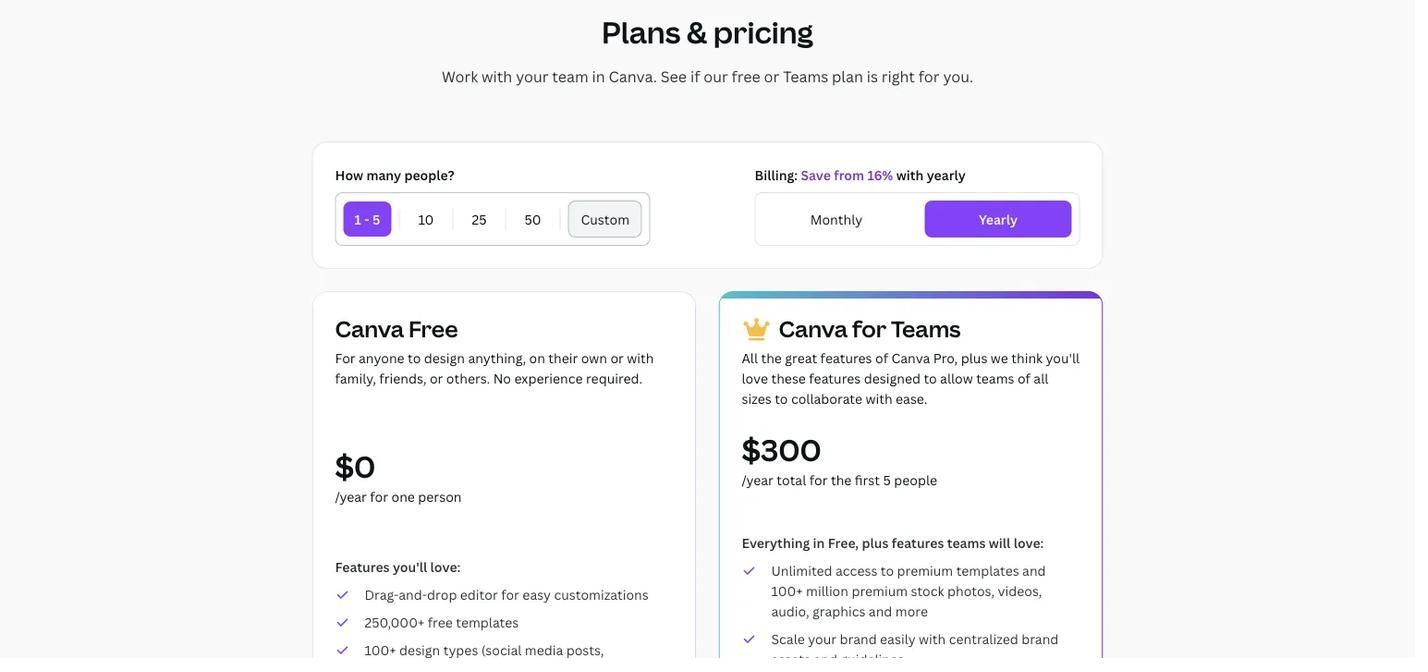 Task type: vqa. For each thing, say whether or not it's contained in the screenshot.
the Canva in the THEME CHOOSE HOW YOU'D LIKE CANVA TO APPEAR. SELECT A THEME, OR SYNC THEMES WITH YOUR SYSTEM PREFERENCES.
no



Task type: describe. For each thing, give the bounding box(es) containing it.
plans
[[602, 13, 681, 53]]

or
[[764, 67, 779, 87]]

if
[[690, 67, 700, 87]]

is
[[867, 67, 878, 87]]

teams
[[783, 67, 828, 87]]

team
[[552, 67, 589, 87]]

right
[[881, 67, 915, 87]]

plans & pricing
[[602, 13, 813, 53]]

with
[[482, 67, 512, 87]]

pricing
[[713, 13, 813, 53]]



Task type: locate. For each thing, give the bounding box(es) containing it.
for
[[919, 67, 940, 87]]

free
[[732, 67, 760, 87]]

you.
[[943, 67, 973, 87]]

plan
[[832, 67, 863, 87]]

your
[[516, 67, 549, 87]]

see
[[661, 67, 687, 87]]

in
[[592, 67, 605, 87]]

work
[[442, 67, 478, 87]]

our
[[704, 67, 728, 87]]

work with your team in canva. see if our free or teams plan is right for you.
[[442, 67, 973, 87]]

canva.
[[609, 67, 657, 87]]

&
[[687, 13, 707, 53]]



